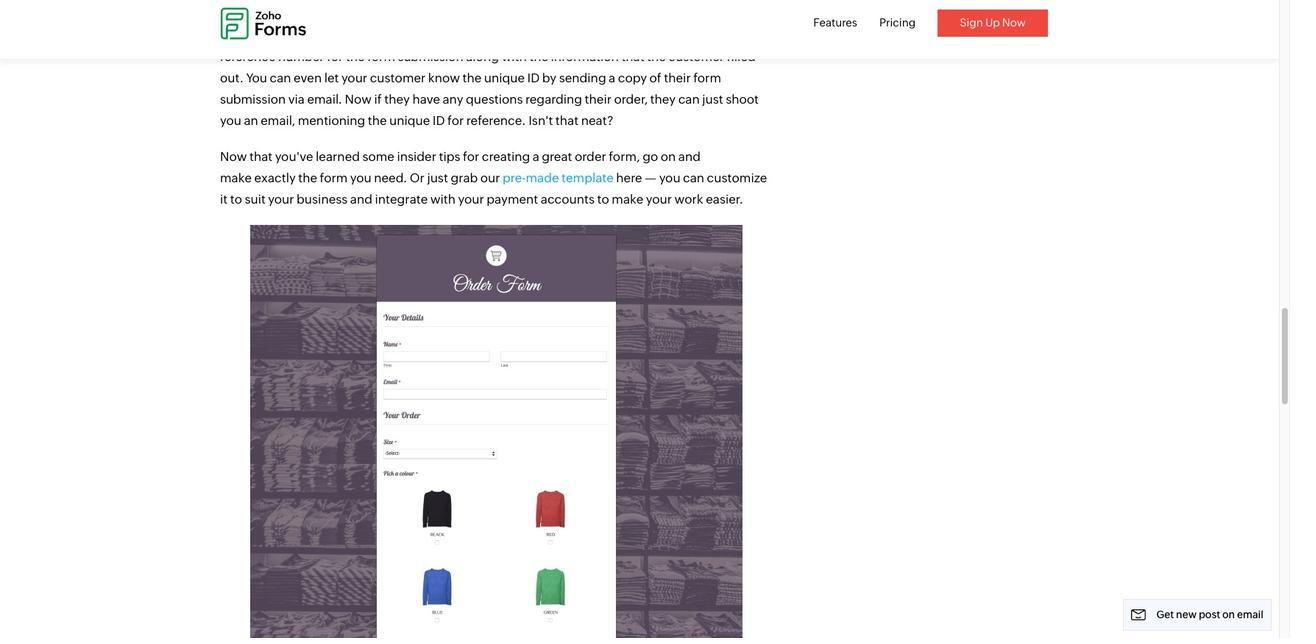 Task type: describe. For each thing, give the bounding box(es) containing it.
reference. isn't
[[467, 114, 553, 128]]

but
[[474, 28, 494, 43]]

is
[[274, 7, 284, 22]]

suit
[[245, 192, 266, 207]]

0 vertical spatial for
[[327, 50, 343, 64]]

1 horizontal spatial a
[[609, 71, 616, 86]]

payment
[[487, 192, 538, 207]]

this field is great when it comes to keeping track of your orders. it remains invisible to the customers when they're filling out the form, but when they hit "submit," you receive a unique reference number for the form submission along with the information that the customer filled out. you can even let your customer know the unique id by sending a copy of their form submission via email. now if they have any questions regarding their order, they can just shoot you an email, mentioning the unique id for reference. isn't that neat?
[[220, 7, 759, 128]]

tips for
[[439, 150, 479, 164]]

submission along
[[398, 50, 499, 64]]

0 vertical spatial that
[[621, 50, 645, 64]]

the down the they're
[[346, 50, 365, 64]]

comes
[[364, 7, 403, 22]]

2 vertical spatial unique
[[389, 114, 430, 128]]

on inside now that you've learned some insider tips for creating a great order form, go on and make exactly the form you need. or just grab our
[[661, 150, 676, 164]]

here —
[[616, 171, 657, 186]]

need. or
[[374, 171, 425, 186]]

this
[[220, 7, 244, 22]]

pricing
[[880, 16, 916, 29]]

and integrate
[[350, 192, 428, 207]]

email
[[1237, 609, 1264, 621]]

2 horizontal spatial a
[[702, 28, 709, 43]]

reference
[[220, 50, 276, 64]]

they're
[[319, 28, 359, 43]]

go
[[643, 150, 658, 164]]

1 horizontal spatial that
[[556, 114, 579, 128]]

post
[[1199, 609, 1221, 621]]

accounts to
[[541, 192, 609, 207]]

0 vertical spatial now
[[1002, 16, 1026, 29]]

0 vertical spatial form
[[367, 50, 395, 64]]

out.
[[220, 71, 244, 86]]

receive
[[658, 28, 700, 43]]

out
[[397, 28, 416, 43]]

you inside "this field is great when it comes to keeping track of your orders. it remains invisible to the customers when they're filling out the form, but when they hit "submit," you receive a unique reference number for the form submission along with the information that the customer filled out. you can even let your customer know the unique id by sending a copy of their form submission via email. now if they have any questions regarding their order, they can just shoot you an email, mentioning the unique id for reference. isn't that neat?"
[[220, 114, 241, 128]]

0 horizontal spatial customer
[[370, 71, 426, 86]]

pricing link
[[880, 16, 916, 29]]

submission
[[220, 92, 286, 107]]

customize
[[707, 171, 767, 186]]

have
[[412, 92, 440, 107]]

keeping
[[420, 7, 467, 22]]

creating
[[482, 150, 530, 164]]

a inside now that you've learned some insider tips for creating a great order form, go on and make exactly the form you need. or just grab our
[[533, 150, 539, 164]]

let
[[324, 71, 339, 86]]

sign
[[960, 16, 983, 29]]

work
[[675, 192, 704, 207]]

the inside now that you've learned some insider tips for creating a great order form, go on and make exactly the form you need. or just grab our
[[298, 171, 317, 186]]

track
[[470, 7, 499, 22]]

email,
[[261, 114, 295, 128]]

an
[[244, 114, 258, 128]]

2 horizontal spatial they
[[650, 92, 676, 107]]

template
[[562, 171, 614, 186]]

now if
[[345, 92, 382, 107]]

now that you've learned some insider tips for creating a great order form, go on and make exactly the form you need. or just grab our
[[220, 150, 701, 186]]

form, inside now that you've learned some insider tips for creating a great order form, go on and make exactly the form you need. or just grab our
[[609, 150, 640, 164]]

1 horizontal spatial to
[[406, 7, 418, 22]]

that inside now that you've learned some insider tips for creating a great order form, go on and make exactly the form you need. or just grab our
[[249, 150, 273, 164]]

1 horizontal spatial customer
[[669, 50, 724, 64]]

remains
[[599, 7, 645, 22]]

sign up now
[[960, 16, 1026, 29]]

new
[[1176, 609, 1197, 621]]

with inside here — you can customize it to suit your business and integrate with your payment accounts to make your work easier.
[[430, 192, 456, 207]]

make exactly
[[220, 171, 296, 186]]

field
[[246, 7, 272, 22]]

easier.
[[706, 192, 744, 207]]

pre-made template link
[[503, 171, 616, 186]]

get new post on email
[[1157, 609, 1264, 621]]

it inside here — you can customize it to suit your business and integrate with your payment accounts to make your work easier.
[[220, 192, 228, 207]]

it inside "this field is great when it comes to keeping track of your orders. it remains invisible to the customers when they're filling out the form, but when they hit "submit," you receive a unique reference number for the form submission along with the information that the customer filled out. you can even let your customer know the unique id by sending a copy of their form submission via email. now if they have any questions regarding their order, they can just shoot you an email, mentioning the unique id for reference. isn't that neat?"
[[354, 7, 361, 22]]

sending
[[559, 71, 606, 86]]

0 horizontal spatial their
[[585, 92, 612, 107]]

up
[[986, 16, 1000, 29]]

some insider
[[362, 150, 437, 164]]

0 vertical spatial of
[[502, 7, 514, 22]]

your left orders.
[[516, 7, 542, 22]]

you inside now that you've learned some insider tips for creating a great order form, go on and make exactly the form you need. or just grab our
[[350, 171, 372, 186]]

with inside "this field is great when it comes to keeping track of your orders. it remains invisible to the customers when they're filling out the form, but when they hit "submit," you receive a unique reference number for the form submission along with the information that the customer filled out. you can even let your customer know the unique id by sending a copy of their form submission via email. now if they have any questions regarding their order, they can just shoot you an email, mentioning the unique id for reference. isn't that neat?"
[[502, 50, 527, 64]]

filled
[[727, 50, 756, 64]]

to inside here — you can customize it to suit your business and integrate with your payment accounts to make your work easier.
[[230, 192, 242, 207]]

email.
[[307, 92, 342, 107]]

the information
[[529, 50, 619, 64]]

customers
[[220, 28, 282, 43]]

just grab
[[427, 171, 478, 186]]

pre-
[[503, 171, 526, 186]]

your right suit
[[268, 192, 294, 207]]

you inside here — you can customize it to suit your business and integrate with your payment accounts to make your work easier.
[[659, 171, 681, 186]]

filling
[[362, 28, 394, 43]]

1 horizontal spatial unique
[[484, 71, 525, 86]]



Task type: vqa. For each thing, say whether or not it's contained in the screenshot.
the right *
no



Task type: locate. For each thing, give the bounding box(es) containing it.
0 vertical spatial on
[[661, 150, 676, 164]]

2 vertical spatial can
[[683, 171, 705, 186]]

1 vertical spatial on
[[1223, 609, 1235, 621]]

when up the they're
[[319, 7, 351, 22]]

it
[[589, 7, 597, 22]]

to left suit
[[230, 192, 242, 207]]

id by
[[527, 71, 557, 86]]

1 horizontal spatial now
[[1002, 16, 1026, 29]]

even
[[294, 71, 322, 86]]

on right the go
[[661, 150, 676, 164]]

their
[[664, 71, 691, 86], [585, 92, 612, 107]]

0 horizontal spatial to
[[230, 192, 242, 207]]

of right copy
[[650, 71, 662, 86]]

a up the made
[[533, 150, 539, 164]]

unique down have
[[389, 114, 430, 128]]

1 vertical spatial a
[[609, 71, 616, 86]]

invisible
[[648, 7, 695, 22]]

2 horizontal spatial form
[[694, 71, 721, 86]]

they right the order,
[[650, 92, 676, 107]]

form up just
[[694, 71, 721, 86]]

mentioning
[[298, 114, 365, 128]]

they left have
[[384, 92, 410, 107]]

the up filled
[[713, 7, 732, 22]]

0 horizontal spatial you
[[220, 114, 241, 128]]

to right 'invisible'
[[698, 7, 710, 22]]

you up and integrate
[[350, 171, 372, 186]]

0 vertical spatial it
[[354, 7, 361, 22]]

can
[[270, 71, 291, 86], [678, 92, 700, 107], [683, 171, 705, 186]]

1 horizontal spatial great
[[542, 150, 572, 164]]

great inside "this field is great when it comes to keeping track of your orders. it remains invisible to the customers when they're filling out the form, but when they hit "submit," you receive a unique reference number for the form submission along with the information that the customer filled out. you can even let your customer know the unique id by sending a copy of their form submission via email. now if they have any questions regarding their order, they can just shoot you an email, mentioning the unique id for reference. isn't that neat?"
[[286, 7, 316, 22]]

a left copy
[[609, 71, 616, 86]]

they left "hit"
[[532, 28, 557, 43]]

0 horizontal spatial form,
[[440, 28, 472, 43]]

0 horizontal spatial for
[[327, 50, 343, 64]]

their down receive at the right of the page
[[664, 71, 691, 86]]

the
[[713, 7, 732, 22], [419, 28, 438, 43], [346, 50, 365, 64], [647, 50, 666, 64], [463, 71, 482, 86], [368, 114, 387, 128], [298, 171, 317, 186]]

shoot
[[726, 92, 759, 107]]

form, up submission along
[[440, 28, 472, 43]]

1 horizontal spatial you
[[350, 171, 372, 186]]

know
[[428, 71, 460, 86]]

your
[[516, 7, 542, 22], [341, 71, 367, 86], [268, 192, 294, 207], [458, 192, 484, 207], [646, 192, 672, 207]]

you've learned
[[275, 150, 360, 164]]

number
[[278, 50, 324, 64]]

0 horizontal spatial when
[[284, 28, 317, 43]]

1 horizontal spatial form
[[367, 50, 395, 64]]

when up number
[[284, 28, 317, 43]]

for up let
[[327, 50, 343, 64]]

get
[[1157, 609, 1174, 621]]

that up make exactly
[[249, 150, 273, 164]]

for right id
[[448, 114, 464, 128]]

form
[[367, 50, 395, 64], [694, 71, 721, 86], [320, 171, 348, 186]]

0 vertical spatial great
[[286, 7, 316, 22]]

1 vertical spatial now
[[220, 150, 247, 164]]

that down the "regarding"
[[556, 114, 579, 128]]

now right up
[[1002, 16, 1026, 29]]

0 horizontal spatial a
[[533, 150, 539, 164]]

1 horizontal spatial it
[[354, 7, 361, 22]]

now
[[1002, 16, 1026, 29], [220, 150, 247, 164]]

the down you've learned
[[298, 171, 317, 186]]

1 horizontal spatial on
[[1223, 609, 1235, 621]]

that up copy
[[621, 50, 645, 64]]

1 vertical spatial it
[[220, 192, 228, 207]]

the right "out"
[[419, 28, 438, 43]]

copy
[[618, 71, 647, 86]]

2 vertical spatial a
[[533, 150, 539, 164]]

1 vertical spatial that
[[556, 114, 579, 128]]

0 horizontal spatial great
[[286, 7, 316, 22]]

great up pre-made template link
[[542, 150, 572, 164]]

0 horizontal spatial form
[[320, 171, 348, 186]]

1 horizontal spatial with
[[502, 50, 527, 64]]

form, inside "this field is great when it comes to keeping track of your orders. it remains invisible to the customers when they're filling out the form, but when they hit "submit," you receive a unique reference number for the form submission along with the information that the customer filled out. you can even let your customer know the unique id by sending a copy of their form submission via email. now if they have any questions regarding their order, they can just shoot you an email, mentioning the unique id for reference. isn't that neat?"
[[440, 28, 472, 43]]

0 vertical spatial with
[[502, 50, 527, 64]]

unique up questions at the top left of page
[[484, 71, 525, 86]]

form,
[[440, 28, 472, 43], [609, 150, 640, 164]]

on right post
[[1223, 609, 1235, 621]]

0 horizontal spatial that
[[249, 150, 273, 164]]

2 vertical spatial form
[[320, 171, 348, 186]]

2 horizontal spatial unique
[[711, 28, 752, 43]]

when right but at the top left
[[497, 28, 529, 43]]

0 vertical spatial a
[[702, 28, 709, 43]]

1 horizontal spatial when
[[319, 7, 351, 22]]

great right the is
[[286, 7, 316, 22]]

when
[[319, 7, 351, 22], [284, 28, 317, 43], [497, 28, 529, 43]]

questions
[[466, 92, 523, 107]]

can right you
[[270, 71, 291, 86]]

their up 'neat?'
[[585, 92, 612, 107]]

the down receive at the right of the page
[[647, 50, 666, 64]]

your down just grab
[[458, 192, 484, 207]]

now inside now that you've learned some insider tips for creating a great order form, go on and make exactly the form you need. or just grab our
[[220, 150, 247, 164]]

you up work
[[659, 171, 681, 186]]

features link
[[814, 16, 858, 29]]

you
[[220, 114, 241, 128], [350, 171, 372, 186], [659, 171, 681, 186]]

1 vertical spatial customer
[[370, 71, 426, 86]]

hit
[[560, 28, 575, 43]]

form down filling
[[367, 50, 395, 64]]

1 vertical spatial great
[[542, 150, 572, 164]]

sign up now link
[[938, 10, 1048, 36]]

1 horizontal spatial form,
[[609, 150, 640, 164]]

1 vertical spatial their
[[585, 92, 612, 107]]

with
[[502, 50, 527, 64], [430, 192, 456, 207]]

you
[[246, 71, 267, 86]]

you left an
[[220, 114, 241, 128]]

2 horizontal spatial that
[[621, 50, 645, 64]]

of right track
[[502, 7, 514, 22]]

0 vertical spatial can
[[270, 71, 291, 86]]

can inside here — you can customize it to suit your business and integrate with your payment accounts to make your work easier.
[[683, 171, 705, 186]]

0 horizontal spatial on
[[661, 150, 676, 164]]

customer
[[669, 50, 724, 64], [370, 71, 426, 86]]

with down just grab
[[430, 192, 456, 207]]

via
[[288, 92, 305, 107]]

1 vertical spatial unique
[[484, 71, 525, 86]]

they
[[532, 28, 557, 43], [384, 92, 410, 107], [650, 92, 676, 107]]

make
[[612, 192, 644, 207]]

1 horizontal spatial for
[[448, 114, 464, 128]]

0 horizontal spatial they
[[384, 92, 410, 107]]

0 horizontal spatial unique
[[389, 114, 430, 128]]

pre-made template
[[503, 171, 616, 186]]

our
[[481, 171, 500, 186]]

2 horizontal spatial you
[[659, 171, 681, 186]]

form inside now that you've learned some insider tips for creating a great order form, go on and make exactly the form you need. or just grab our
[[320, 171, 348, 186]]

it left suit
[[220, 192, 228, 207]]

great inside now that you've learned some insider tips for creating a great order form, go on and make exactly the form you need. or just grab our
[[542, 150, 572, 164]]

neat?
[[581, 114, 614, 128]]

a right receive at the right of the page
[[702, 28, 709, 43]]

1 horizontal spatial their
[[664, 71, 691, 86]]

0 horizontal spatial it
[[220, 192, 228, 207]]

2 horizontal spatial when
[[497, 28, 529, 43]]

your left work
[[646, 192, 672, 207]]

0 vertical spatial their
[[664, 71, 691, 86]]

the down now if
[[368, 114, 387, 128]]

of
[[502, 7, 514, 22], [650, 71, 662, 86]]

and
[[678, 150, 701, 164]]

made
[[526, 171, 559, 186]]

the right know
[[463, 71, 482, 86]]

1 vertical spatial of
[[650, 71, 662, 86]]

on
[[661, 150, 676, 164], [1223, 609, 1235, 621]]

business
[[297, 192, 348, 207]]

2 horizontal spatial to
[[698, 7, 710, 22]]

"submit," you
[[577, 28, 655, 43]]

that
[[621, 50, 645, 64], [556, 114, 579, 128], [249, 150, 273, 164]]

form up business
[[320, 171, 348, 186]]

your right let
[[341, 71, 367, 86]]

customer down receive at the right of the page
[[669, 50, 724, 64]]

it left comes
[[354, 7, 361, 22]]

to
[[406, 7, 418, 22], [698, 7, 710, 22], [230, 192, 242, 207]]

0 vertical spatial customer
[[669, 50, 724, 64]]

can down and
[[683, 171, 705, 186]]

can left just
[[678, 92, 700, 107]]

any
[[443, 92, 463, 107]]

1 vertical spatial form,
[[609, 150, 640, 164]]

to up "out"
[[406, 7, 418, 22]]

1 horizontal spatial of
[[650, 71, 662, 86]]

for
[[327, 50, 343, 64], [448, 114, 464, 128]]

unique up filled
[[711, 28, 752, 43]]

0 vertical spatial unique
[[711, 28, 752, 43]]

with up questions at the top left of page
[[502, 50, 527, 64]]

orders.
[[545, 7, 586, 22]]

0 vertical spatial form,
[[440, 28, 472, 43]]

1 vertical spatial form
[[694, 71, 721, 86]]

2 vertical spatial that
[[249, 150, 273, 164]]

0 horizontal spatial now
[[220, 150, 247, 164]]

order,
[[614, 92, 648, 107]]

order
[[575, 150, 606, 164]]

form, up here —
[[609, 150, 640, 164]]

1 vertical spatial for
[[448, 114, 464, 128]]

0 horizontal spatial with
[[430, 192, 456, 207]]

1 vertical spatial with
[[430, 192, 456, 207]]

regarding
[[526, 92, 582, 107]]

id
[[433, 114, 445, 128]]

1 horizontal spatial they
[[532, 28, 557, 43]]

customer up have
[[370, 71, 426, 86]]

0 horizontal spatial of
[[502, 7, 514, 22]]

just
[[702, 92, 723, 107]]

1 vertical spatial can
[[678, 92, 700, 107]]

great
[[286, 7, 316, 22], [542, 150, 572, 164]]

features
[[814, 16, 858, 29]]

unique
[[711, 28, 752, 43], [484, 71, 525, 86], [389, 114, 430, 128]]

now up make exactly
[[220, 150, 247, 164]]

here — you can customize it to suit your business and integrate with your payment accounts to make your work easier.
[[220, 171, 767, 207]]



